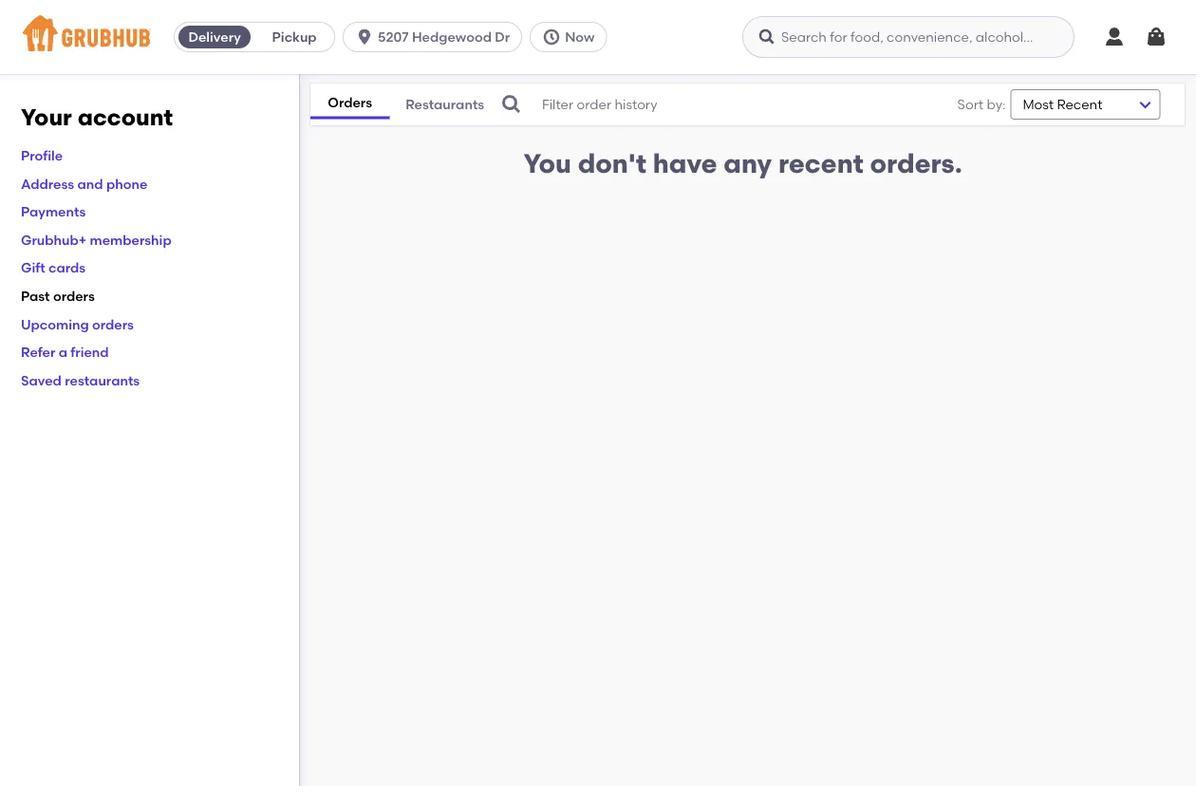 Task type: locate. For each thing, give the bounding box(es) containing it.
delivery
[[188, 29, 241, 45]]

pickup
[[272, 29, 317, 45]]

pickup button
[[255, 22, 334, 52]]

orders
[[53, 288, 95, 304], [92, 316, 134, 332]]

1 vertical spatial orders
[[92, 316, 134, 332]]

orders up friend
[[92, 316, 134, 332]]

profile link
[[21, 147, 63, 164]]

1 horizontal spatial svg image
[[501, 93, 523, 116]]

0 horizontal spatial svg image
[[355, 28, 374, 47]]

orders
[[328, 95, 372, 111]]

gift
[[21, 260, 45, 276]]

profile
[[21, 147, 63, 164]]

gift cards link
[[21, 260, 86, 276]]

your
[[21, 104, 72, 131]]

upcoming orders
[[21, 316, 134, 332]]

dr
[[495, 29, 510, 45]]

a
[[59, 344, 67, 360]]

you don't have any recent orders.
[[524, 148, 963, 180]]

and
[[77, 176, 103, 192]]

address
[[21, 176, 74, 192]]

orders for past orders
[[53, 288, 95, 304]]

past orders link
[[21, 288, 95, 304]]

svg image
[[1104, 26, 1126, 48], [1145, 26, 1168, 48], [758, 28, 777, 47]]

saved restaurants
[[21, 372, 140, 388]]

svg image for 5207 hedgewood dr
[[355, 28, 374, 47]]

0 vertical spatial orders
[[53, 288, 95, 304]]

now button
[[530, 22, 615, 52]]

5207
[[378, 29, 409, 45]]

saved
[[21, 372, 62, 388]]

svg image
[[355, 28, 374, 47], [542, 28, 561, 47], [501, 93, 523, 116]]

orders up upcoming orders link
[[53, 288, 95, 304]]

grubhub+
[[21, 232, 87, 248]]

2 horizontal spatial svg image
[[542, 28, 561, 47]]

sort by:
[[958, 96, 1006, 112]]

svg image inside the now button
[[542, 28, 561, 47]]

orders for upcoming orders
[[92, 316, 134, 332]]

refer a friend link
[[21, 344, 109, 360]]

delivery button
[[175, 22, 255, 52]]

upcoming
[[21, 316, 89, 332]]

svg image for now
[[542, 28, 561, 47]]

svg image left now
[[542, 28, 561, 47]]

you
[[524, 148, 572, 180]]

svg image right restaurants button
[[501, 93, 523, 116]]

2 horizontal spatial svg image
[[1145, 26, 1168, 48]]

phone
[[106, 176, 148, 192]]

address and phone
[[21, 176, 148, 192]]

svg image left "5207"
[[355, 28, 374, 47]]

svg image inside the 5207 hedgewood dr button
[[355, 28, 374, 47]]



Task type: describe. For each thing, give the bounding box(es) containing it.
Search for food, convenience, alcohol... search field
[[743, 16, 1075, 58]]

grubhub+ membership link
[[21, 232, 172, 248]]

past orders
[[21, 288, 95, 304]]

friend
[[71, 344, 109, 360]]

restaurants button
[[390, 91, 501, 118]]

cards
[[48, 260, 86, 276]]

grubhub+ membership
[[21, 232, 172, 248]]

past
[[21, 288, 50, 304]]

main navigation navigation
[[0, 0, 1197, 74]]

0 horizontal spatial svg image
[[758, 28, 777, 47]]

payments
[[21, 204, 86, 220]]

by:
[[987, 96, 1006, 112]]

restaurants
[[65, 372, 140, 388]]

your account
[[21, 104, 173, 131]]

don't
[[578, 148, 647, 180]]

1 horizontal spatial svg image
[[1104, 26, 1126, 48]]

restaurants
[[406, 96, 485, 112]]

now
[[565, 29, 595, 45]]

membership
[[90, 232, 172, 248]]

5207 hedgewood dr
[[378, 29, 510, 45]]

refer a friend
[[21, 344, 109, 360]]

gift cards
[[21, 260, 86, 276]]

saved restaurants link
[[21, 372, 140, 388]]

refer
[[21, 344, 55, 360]]

account
[[78, 104, 173, 131]]

sort
[[958, 96, 984, 112]]

5207 hedgewood dr button
[[343, 22, 530, 52]]

upcoming orders link
[[21, 316, 134, 332]]

Filter order history search field
[[501, 84, 900, 125]]

recent
[[779, 148, 864, 180]]

payments link
[[21, 204, 86, 220]]

orders.
[[870, 148, 963, 180]]

orders button
[[311, 90, 390, 119]]

have
[[653, 148, 718, 180]]

hedgewood
[[412, 29, 492, 45]]

address and phone link
[[21, 176, 148, 192]]

any
[[724, 148, 772, 180]]



Task type: vqa. For each thing, say whether or not it's contained in the screenshot.
Hedgewood
yes



